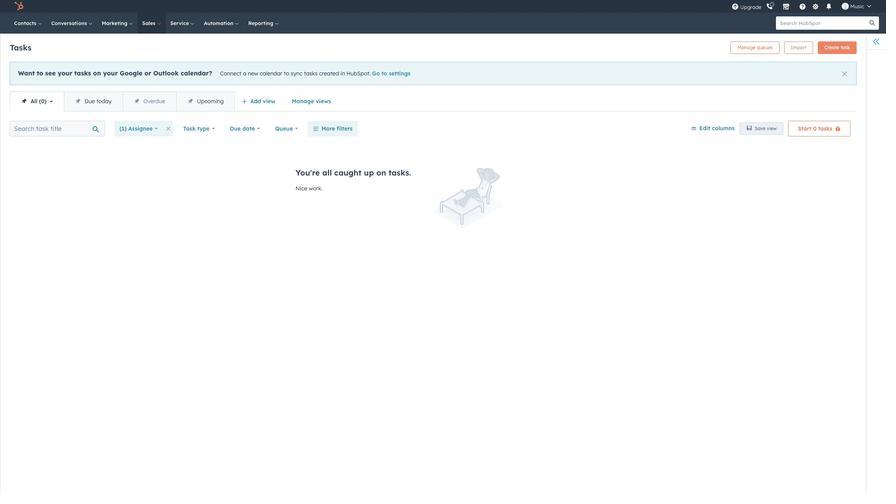 Task type: vqa. For each thing, say whether or not it's contained in the screenshot.
tasks to the middle
yes



Task type: locate. For each thing, give the bounding box(es) containing it.
tasks up due today link
[[74, 69, 91, 77]]

1 horizontal spatial view
[[767, 126, 777, 132]]

due left today
[[85, 98, 95, 105]]

Search task title search field
[[10, 121, 105, 137]]

task
[[183, 125, 196, 132]]

view right save
[[767, 126, 777, 132]]

queue
[[275, 125, 293, 132]]

)
[[44, 98, 47, 105]]

edit
[[699, 125, 710, 132]]

today
[[96, 98, 112, 105]]

save view
[[755, 126, 777, 132]]

conversations
[[51, 20, 88, 26]]

on
[[93, 69, 101, 77], [376, 168, 386, 178]]

want to see your tasks on your google or outlook calendar? alert
[[10, 62, 857, 85]]

1 vertical spatial manage
[[292, 98, 314, 105]]

conversations link
[[47, 13, 97, 34]]

edit columns
[[699, 125, 735, 132]]

your left google
[[103, 69, 118, 77]]

due inside "popup button"
[[230, 125, 241, 132]]

0 horizontal spatial manage
[[292, 98, 314, 105]]

0 vertical spatial 0
[[41, 98, 44, 105]]

new
[[248, 70, 258, 77]]

more filters
[[321, 125, 353, 132]]

or
[[144, 69, 151, 77]]

due left the date
[[230, 125, 241, 132]]

manage left the queues on the top of the page
[[737, 45, 756, 51]]

automation link
[[199, 13, 244, 34]]

want to see your tasks on your google or outlook calendar?
[[18, 69, 212, 77]]

all
[[322, 168, 332, 178]]

manage inside tasks banner
[[737, 45, 756, 51]]

create
[[825, 45, 839, 51]]

settings link
[[811, 2, 821, 10]]

0 right start
[[813, 125, 817, 132]]

(1) assignee
[[119, 125, 153, 132]]

view right add on the left top of the page
[[263, 98, 275, 105]]

tasks
[[74, 69, 91, 77], [304, 70, 318, 77], [818, 125, 832, 132]]

due inside navigation
[[85, 98, 95, 105]]

import
[[791, 45, 807, 51]]

0 vertical spatial manage
[[737, 45, 756, 51]]

calendar?
[[181, 69, 212, 77]]

menu containing music
[[731, 0, 877, 13]]

service link
[[166, 13, 199, 34]]

contacts link
[[9, 13, 47, 34]]

music
[[850, 3, 864, 9]]

search image
[[870, 20, 875, 26]]

go
[[372, 70, 380, 77]]

upgrade image
[[732, 3, 739, 10]]

1 vertical spatial 0
[[813, 125, 817, 132]]

date
[[242, 125, 255, 132]]

start
[[798, 125, 812, 132]]

manage
[[737, 45, 756, 51], [292, 98, 314, 105]]

menu
[[731, 0, 877, 13]]

0 horizontal spatial on
[[93, 69, 101, 77]]

work.
[[309, 185, 323, 192]]

queues
[[757, 45, 773, 51]]

to
[[37, 69, 43, 77], [284, 70, 289, 77], [382, 70, 387, 77]]

0 vertical spatial view
[[263, 98, 275, 105]]

2 your from the left
[[103, 69, 118, 77]]

tasks right start
[[818, 125, 832, 132]]

1 vertical spatial view
[[767, 126, 777, 132]]

view for save view
[[767, 126, 777, 132]]

add
[[250, 98, 261, 105]]

edit columns button
[[691, 124, 735, 134]]

on up due today
[[93, 69, 101, 77]]

add view
[[250, 98, 275, 105]]

view for add view
[[263, 98, 275, 105]]

view inside popup button
[[263, 98, 275, 105]]

sync
[[291, 70, 302, 77]]

to left "see"
[[37, 69, 43, 77]]

1 horizontal spatial manage
[[737, 45, 756, 51]]

2 horizontal spatial tasks
[[818, 125, 832, 132]]

reporting link
[[244, 13, 283, 34]]

due for due today
[[85, 98, 95, 105]]

your right "see"
[[58, 69, 72, 77]]

search button
[[866, 16, 879, 30]]

sales link
[[138, 13, 166, 34]]

1 horizontal spatial due
[[230, 125, 241, 132]]

1 horizontal spatial 0
[[813, 125, 817, 132]]

0 vertical spatial due
[[85, 98, 95, 105]]

on inside alert
[[93, 69, 101, 77]]

all
[[31, 98, 37, 105]]

1 horizontal spatial your
[[103, 69, 118, 77]]

manage for manage queues
[[737, 45, 756, 51]]

0 vertical spatial on
[[93, 69, 101, 77]]

assignee
[[128, 125, 153, 132]]

on right 'up'
[[376, 168, 386, 178]]

1 your from the left
[[58, 69, 72, 77]]

in
[[340, 70, 345, 77]]

outlook
[[153, 69, 179, 77]]

automation
[[204, 20, 235, 26]]

your
[[58, 69, 72, 77], [103, 69, 118, 77]]

2 horizontal spatial to
[[382, 70, 387, 77]]

1 vertical spatial due
[[230, 125, 241, 132]]

manage left views
[[292, 98, 314, 105]]

Search HubSpot search field
[[776, 16, 872, 30]]

tasks right sync
[[304, 70, 318, 77]]

0 right all in the top left of the page
[[41, 98, 44, 105]]

0 horizontal spatial view
[[263, 98, 275, 105]]

to right go
[[382, 70, 387, 77]]

0 horizontal spatial 0
[[41, 98, 44, 105]]

due today link
[[64, 92, 122, 111]]

caught
[[334, 168, 362, 178]]

0 horizontal spatial your
[[58, 69, 72, 77]]

1 horizontal spatial on
[[376, 168, 386, 178]]

0 horizontal spatial tasks
[[74, 69, 91, 77]]

add view button
[[237, 94, 282, 109]]

marketing link
[[97, 13, 138, 34]]

views
[[316, 98, 331, 105]]

0
[[41, 98, 44, 105], [813, 125, 817, 132]]

0 horizontal spatial due
[[85, 98, 95, 105]]

view inside button
[[767, 126, 777, 132]]

to left sync
[[284, 70, 289, 77]]

navigation
[[10, 92, 235, 112]]



Task type: describe. For each thing, give the bounding box(es) containing it.
hubspot image
[[14, 2, 24, 11]]

nice work.
[[296, 185, 323, 192]]

service
[[170, 20, 191, 26]]

notifications image
[[825, 4, 832, 11]]

you're
[[296, 168, 320, 178]]

columns
[[712, 125, 735, 132]]

due today
[[85, 98, 112, 105]]

help image
[[799, 4, 806, 11]]

hubspot.
[[347, 70, 371, 77]]

manage queues link
[[731, 42, 779, 54]]

1 horizontal spatial to
[[284, 70, 289, 77]]

0 inside navigation
[[41, 98, 44, 105]]

connect
[[220, 70, 241, 77]]

tasks
[[10, 43, 31, 52]]

(1) assignee button
[[114, 121, 163, 137]]

1 vertical spatial on
[[376, 168, 386, 178]]

tasks inside start 0 tasks button
[[818, 125, 832, 132]]

type
[[197, 125, 210, 132]]

marketplaces image
[[783, 4, 790, 11]]

more
[[321, 125, 335, 132]]

help button
[[796, 0, 809, 13]]

greg robinson image
[[842, 3, 849, 10]]

want
[[18, 69, 35, 77]]

marketing
[[102, 20, 129, 26]]

(1)
[[119, 125, 127, 132]]

created
[[319, 70, 339, 77]]

google
[[120, 69, 142, 77]]

create task link
[[818, 42, 857, 54]]

marketplaces button
[[778, 0, 794, 13]]

task type
[[183, 125, 210, 132]]

notifications button
[[822, 0, 835, 13]]

manage for manage views
[[292, 98, 314, 105]]

overdue
[[143, 98, 165, 105]]

connect a new calendar to sync tasks created in hubspot. go to settings
[[220, 70, 410, 77]]

due date button
[[225, 121, 265, 137]]

start 0 tasks button
[[788, 121, 850, 137]]

queue button
[[270, 121, 303, 137]]

calling icon button
[[763, 1, 776, 11]]

more filters link
[[308, 121, 358, 137]]

overdue link
[[122, 92, 176, 111]]

music button
[[837, 0, 876, 13]]

upgrade
[[740, 4, 761, 10]]

manage queues
[[737, 45, 773, 51]]

task type button
[[178, 121, 220, 137]]

hubspot link
[[9, 2, 29, 11]]

sales
[[142, 20, 157, 26]]

due for due date
[[230, 125, 241, 132]]

0 inside button
[[813, 125, 817, 132]]

settings image
[[812, 3, 819, 10]]

(
[[39, 98, 41, 105]]

upcoming
[[197, 98, 224, 105]]

go to settings link
[[372, 70, 410, 77]]

filters
[[337, 125, 353, 132]]

tasks banner
[[10, 39, 857, 54]]

settings
[[389, 70, 410, 77]]

nice
[[296, 185, 307, 192]]

create task
[[825, 45, 850, 51]]

a
[[243, 70, 246, 77]]

reporting
[[248, 20, 275, 26]]

contacts
[[14, 20, 38, 26]]

upcoming link
[[176, 92, 235, 111]]

you're all caught up on tasks.
[[296, 168, 411, 178]]

all ( 0 )
[[31, 98, 47, 105]]

due date
[[230, 125, 255, 132]]

start 0 tasks
[[798, 125, 832, 132]]

close image
[[842, 72, 847, 76]]

task
[[841, 45, 850, 51]]

1 horizontal spatial tasks
[[304, 70, 318, 77]]

navigation containing all
[[10, 92, 235, 112]]

0 horizontal spatial to
[[37, 69, 43, 77]]

up
[[364, 168, 374, 178]]

calling icon image
[[766, 3, 773, 10]]

tasks.
[[389, 168, 411, 178]]

save
[[755, 126, 766, 132]]

manage views
[[292, 98, 331, 105]]

calendar
[[260, 70, 282, 77]]

save view button
[[739, 123, 783, 135]]

import link
[[784, 42, 813, 54]]

see
[[45, 69, 56, 77]]

manage views link
[[287, 94, 336, 109]]



